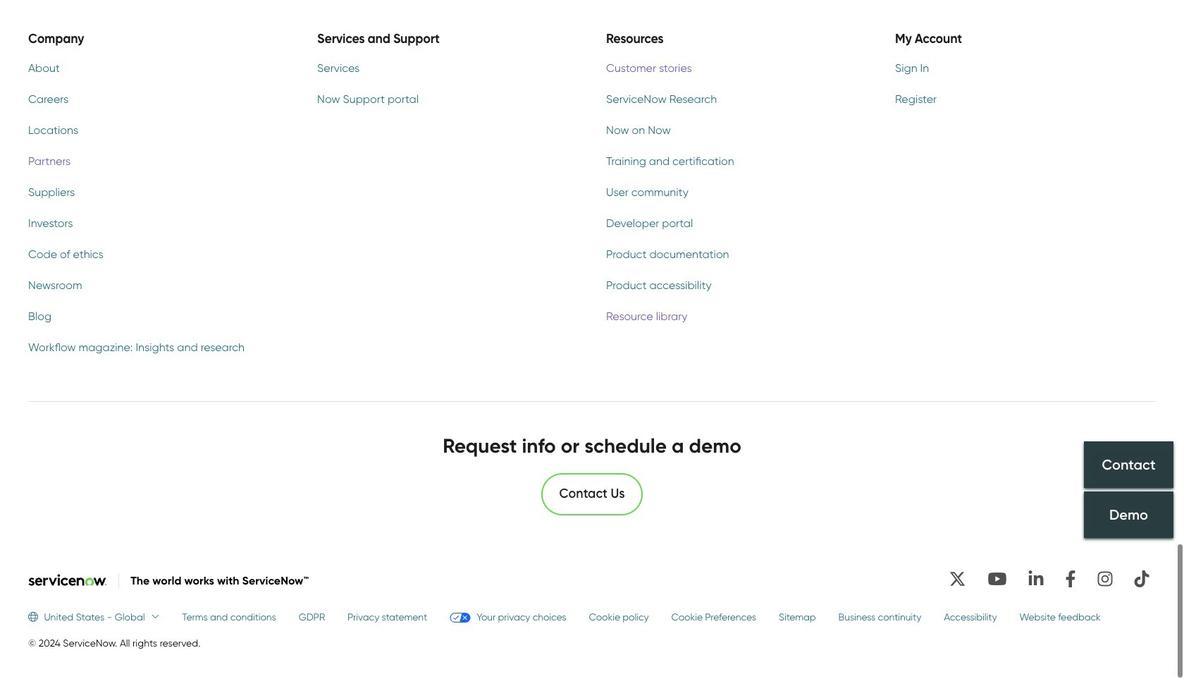 Task type: locate. For each thing, give the bounding box(es) containing it.
facebook image
[[1059, 565, 1083, 593]]

linkedin image
[[1023, 565, 1051, 593]]

servicenow image
[[28, 574, 107, 586]]

tiktok image
[[1128, 565, 1157, 593]]

instagram image
[[1092, 565, 1120, 593]]



Task type: describe. For each thing, give the bounding box(es) containing it.
twitter image
[[943, 565, 973, 593]]

angle down image
[[145, 612, 160, 622]]

youtube image
[[982, 565, 1014, 593]]

globe image
[[28, 612, 44, 622]]



Task type: vqa. For each thing, say whether or not it's contained in the screenshot.
left solutions
no



